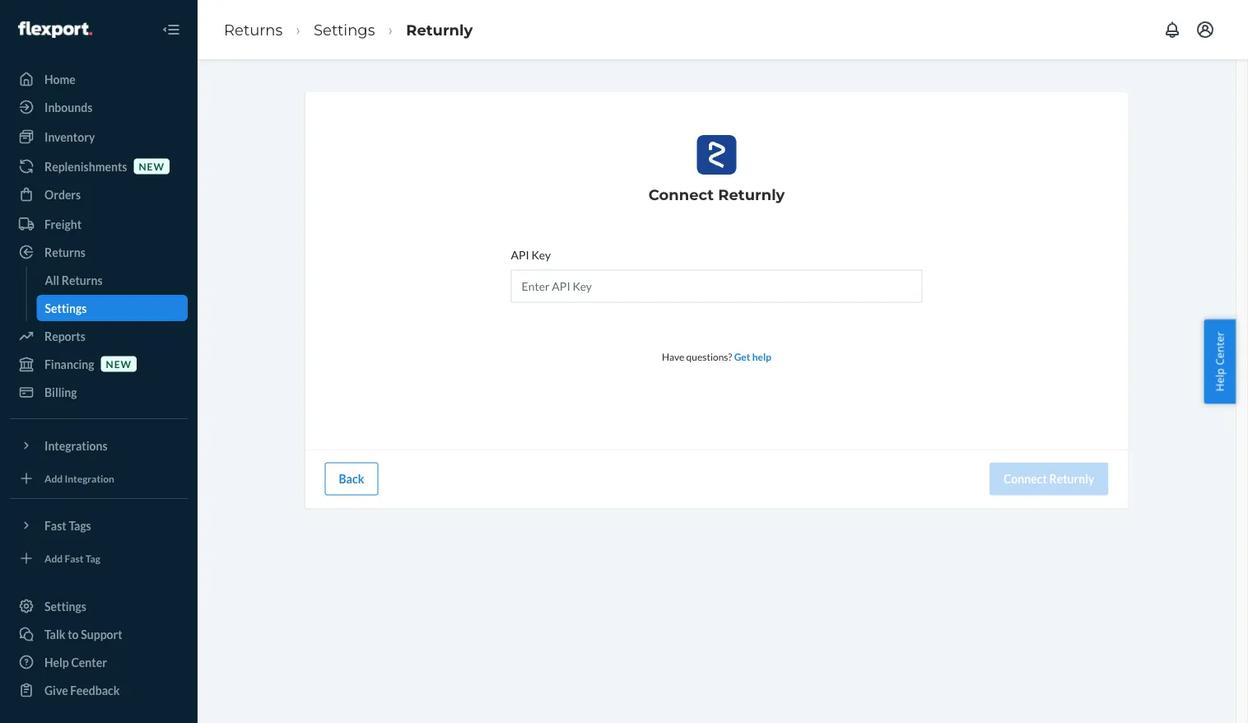 Task type: locate. For each thing, give the bounding box(es) containing it.
returns down freight
[[44, 245, 86, 259]]

back button
[[325, 463, 378, 495]]

questions?
[[686, 350, 732, 362]]

settings link
[[314, 20, 375, 39], [37, 295, 188, 321], [10, 593, 188, 619]]

get help button
[[734, 350, 772, 364]]

get
[[734, 350, 751, 362]]

1 add from the top
[[44, 472, 63, 484]]

add left integration on the left bottom of page
[[44, 472, 63, 484]]

returns link down freight link
[[10, 239, 188, 265]]

0 vertical spatial center
[[1213, 332, 1227, 365]]

1 vertical spatial connect returnly
[[1004, 472, 1095, 486]]

returnly
[[406, 20, 473, 39], [718, 186, 785, 204], [1050, 472, 1095, 486]]

breadcrumbs navigation
[[211, 6, 486, 54]]

have
[[662, 350, 685, 362]]

0 vertical spatial fast
[[44, 518, 66, 532]]

help
[[1213, 368, 1227, 391], [44, 655, 69, 669]]

1 horizontal spatial returnly
[[718, 186, 785, 204]]

0 vertical spatial new
[[139, 160, 165, 172]]

fast
[[44, 518, 66, 532], [65, 552, 84, 564]]

0 horizontal spatial connect returnly
[[649, 186, 785, 204]]

connect returnly
[[649, 186, 785, 204], [1004, 472, 1095, 486]]

tags
[[69, 518, 91, 532]]

reports
[[44, 329, 85, 343]]

1 vertical spatial connect
[[1004, 472, 1047, 486]]

freight link
[[10, 211, 188, 237]]

0 vertical spatial settings link
[[314, 20, 375, 39]]

fast tags button
[[10, 512, 188, 539]]

support
[[81, 627, 122, 641]]

0 vertical spatial add
[[44, 472, 63, 484]]

connect
[[649, 186, 714, 204], [1004, 472, 1047, 486]]

new
[[139, 160, 165, 172], [106, 358, 132, 370]]

0 vertical spatial help center
[[1213, 332, 1227, 391]]

0 vertical spatial returnly
[[406, 20, 473, 39]]

to
[[68, 627, 79, 641]]

1 vertical spatial add
[[44, 552, 63, 564]]

0 horizontal spatial new
[[106, 358, 132, 370]]

connect returnly button
[[990, 463, 1109, 495]]

settings
[[314, 20, 375, 39], [45, 301, 87, 315], [44, 599, 86, 613]]

0 vertical spatial returns
[[224, 20, 283, 39]]

2 horizontal spatial returnly
[[1050, 472, 1095, 486]]

1 vertical spatial fast
[[65, 552, 84, 564]]

fast left tags
[[44, 518, 66, 532]]

connect inside button
[[1004, 472, 1047, 486]]

add down fast tags on the left of the page
[[44, 552, 63, 564]]

returns
[[224, 20, 283, 39], [44, 245, 86, 259], [62, 273, 103, 287]]

1 vertical spatial settings link
[[37, 295, 188, 321]]

1 horizontal spatial help center
[[1213, 332, 1227, 391]]

1 horizontal spatial returns link
[[224, 20, 283, 39]]

talk
[[44, 627, 65, 641]]

0 horizontal spatial returns link
[[10, 239, 188, 265]]

connect returnly inside button
[[1004, 472, 1095, 486]]

all returns link
[[37, 267, 188, 293]]

1 horizontal spatial help
[[1213, 368, 1227, 391]]

0 vertical spatial settings
[[314, 20, 375, 39]]

2 add from the top
[[44, 552, 63, 564]]

1 horizontal spatial connect returnly
[[1004, 472, 1095, 486]]

fast left tag
[[65, 552, 84, 564]]

1 vertical spatial center
[[71, 655, 107, 669]]

0 horizontal spatial returnly
[[406, 20, 473, 39]]

add fast tag
[[44, 552, 100, 564]]

flexport logo image
[[18, 21, 92, 38]]

fast inside dropdown button
[[44, 518, 66, 532]]

0 vertical spatial returns link
[[224, 20, 283, 39]]

open notifications image
[[1163, 20, 1183, 40]]

integrations button
[[10, 432, 188, 459]]

freight
[[44, 217, 82, 231]]

0 vertical spatial connect returnly
[[649, 186, 785, 204]]

0 vertical spatial help
[[1213, 368, 1227, 391]]

financing
[[44, 357, 94, 371]]

new down reports link
[[106, 358, 132, 370]]

billing link
[[10, 379, 188, 405]]

help inside button
[[1213, 368, 1227, 391]]

home
[[44, 72, 76, 86]]

1 vertical spatial returns link
[[10, 239, 188, 265]]

returns link right close navigation "image"
[[224, 20, 283, 39]]

1 horizontal spatial connect
[[1004, 472, 1047, 486]]

returns inside breadcrumbs navigation
[[224, 20, 283, 39]]

inbounds link
[[10, 94, 188, 120]]

integration
[[65, 472, 114, 484]]

0 vertical spatial connect
[[649, 186, 714, 204]]

1 vertical spatial help
[[44, 655, 69, 669]]

returns link
[[224, 20, 283, 39], [10, 239, 188, 265]]

0 horizontal spatial help
[[44, 655, 69, 669]]

1 horizontal spatial new
[[139, 160, 165, 172]]

close navigation image
[[161, 20, 181, 40]]

2 vertical spatial returnly
[[1050, 472, 1095, 486]]

orders
[[44, 187, 81, 201]]

0 horizontal spatial help center
[[44, 655, 107, 669]]

add integration link
[[10, 465, 188, 492]]

help center
[[1213, 332, 1227, 391], [44, 655, 107, 669]]

0 horizontal spatial connect
[[649, 186, 714, 204]]

1 vertical spatial help center
[[44, 655, 107, 669]]

center
[[1213, 332, 1227, 365], [71, 655, 107, 669]]

help
[[752, 350, 772, 362]]

give feedback button
[[10, 677, 188, 703]]

add
[[44, 472, 63, 484], [44, 552, 63, 564]]

new for replenishments
[[139, 160, 165, 172]]

2 vertical spatial returns
[[62, 273, 103, 287]]

1 horizontal spatial center
[[1213, 332, 1227, 365]]

back
[[339, 472, 364, 486]]

api key
[[511, 248, 551, 262]]

center inside button
[[1213, 332, 1227, 365]]

1 vertical spatial new
[[106, 358, 132, 370]]

returns inside all returns link
[[62, 273, 103, 287]]

add for add fast tag
[[44, 552, 63, 564]]

returns right close navigation "image"
[[224, 20, 283, 39]]

returns link inside breadcrumbs navigation
[[224, 20, 283, 39]]

returns right the all
[[62, 273, 103, 287]]

add fast tag link
[[10, 545, 188, 572]]

new up orders link in the left of the page
[[139, 160, 165, 172]]



Task type: describe. For each thing, give the bounding box(es) containing it.
home link
[[10, 66, 188, 92]]

key
[[532, 248, 551, 262]]

open account menu image
[[1196, 20, 1216, 40]]

inventory
[[44, 130, 95, 144]]

have questions? get help
[[662, 350, 772, 362]]

returnly inside breadcrumbs navigation
[[406, 20, 473, 39]]

new for financing
[[106, 358, 132, 370]]

settings inside breadcrumbs navigation
[[314, 20, 375, 39]]

returnly inside button
[[1050, 472, 1095, 486]]

2 vertical spatial settings link
[[10, 593, 188, 619]]

0 horizontal spatial center
[[71, 655, 107, 669]]

1 vertical spatial settings
[[45, 301, 87, 315]]

talk to support button
[[10, 621, 188, 647]]

add for add integration
[[44, 472, 63, 484]]

all
[[45, 273, 59, 287]]

2 vertical spatial settings
[[44, 599, 86, 613]]

billing
[[44, 385, 77, 399]]

tag
[[85, 552, 100, 564]]

give feedback
[[44, 683, 120, 697]]

1 vertical spatial returns
[[44, 245, 86, 259]]

1 vertical spatial returnly
[[718, 186, 785, 204]]

help center link
[[10, 649, 188, 675]]

api
[[511, 248, 529, 262]]

talk to support
[[44, 627, 122, 641]]

give
[[44, 683, 68, 697]]

all returns
[[45, 273, 103, 287]]

returnly link
[[406, 20, 473, 39]]

integrations
[[44, 439, 108, 453]]

replenishments
[[44, 159, 127, 173]]

help center button
[[1204, 319, 1236, 404]]

feedback
[[70, 683, 120, 697]]

add integration
[[44, 472, 114, 484]]

reports link
[[10, 323, 188, 349]]

inventory link
[[10, 124, 188, 150]]

orders link
[[10, 181, 188, 208]]

help center inside button
[[1213, 332, 1227, 391]]

inbounds
[[44, 100, 92, 114]]

fast tags
[[44, 518, 91, 532]]



Task type: vqa. For each thing, say whether or not it's contained in the screenshot.
the right "fulfillment"
no



